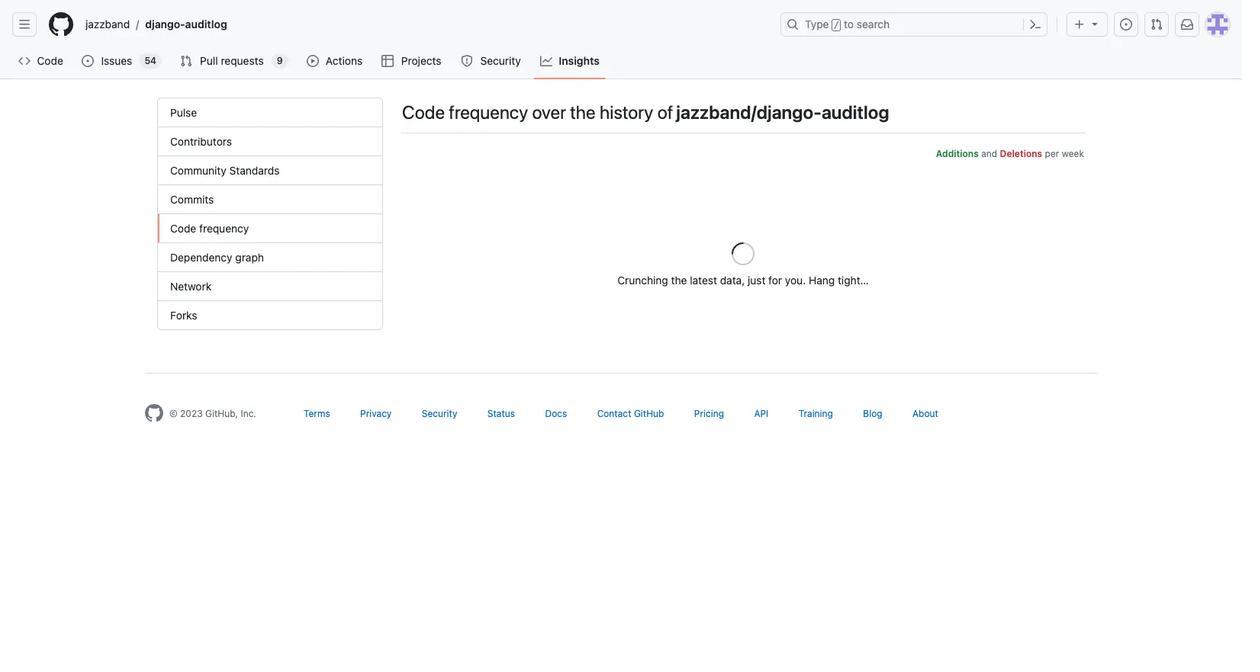 Task type: describe. For each thing, give the bounding box(es) containing it.
/ for jazzband
[[136, 18, 139, 31]]

contact github link
[[597, 408, 664, 420]]

forks link
[[158, 302, 382, 330]]

django-auditlog link
[[139, 12, 233, 37]]

requests
[[221, 54, 264, 67]]

community
[[170, 164, 227, 177]]

pricing link
[[695, 408, 724, 420]]

auditlog inside the "jazzband / django-auditlog"
[[185, 18, 227, 31]]

over
[[532, 102, 566, 123]]

history
[[600, 102, 654, 123]]

pulse link
[[158, 98, 382, 127]]

1 vertical spatial the
[[671, 274, 687, 287]]

graph image
[[541, 55, 553, 67]]

0 vertical spatial security
[[481, 54, 521, 67]]

1 vertical spatial auditlog
[[822, 102, 890, 123]]

privacy
[[360, 408, 392, 420]]

frequency for code frequency over the history of jazzband/django-auditlog
[[449, 102, 528, 123]]

play image
[[307, 55, 319, 67]]

docs link
[[545, 408, 567, 420]]

code frequency
[[170, 222, 249, 235]]

jazzband link
[[79, 12, 136, 37]]

code for code frequency
[[170, 222, 196, 235]]

9
[[277, 55, 283, 66]]

contact
[[597, 408, 632, 420]]

1 vertical spatial security link
[[422, 408, 458, 420]]

triangle down image
[[1089, 18, 1101, 30]]

search
[[857, 18, 890, 31]]

about
[[913, 408, 939, 420]]

terms link
[[304, 408, 330, 420]]

list containing jazzband
[[79, 12, 772, 37]]

community standards
[[170, 164, 280, 177]]

command palette image
[[1030, 18, 1042, 31]]

issue opened image
[[1121, 18, 1133, 31]]

code image
[[18, 55, 31, 67]]

0 vertical spatial security link
[[455, 50, 528, 73]]

crunching the latest data, just for you. hang tight…
[[618, 274, 869, 287]]

status link
[[488, 408, 515, 420]]

dependency
[[170, 251, 233, 264]]

additions
[[936, 148, 979, 160]]

about link
[[913, 408, 939, 420]]

for
[[769, 274, 782, 287]]

shield image
[[461, 55, 473, 67]]

training link
[[799, 408, 833, 420]]

forks
[[170, 309, 197, 322]]

data,
[[720, 274, 745, 287]]

2023
[[180, 408, 203, 420]]

github
[[634, 408, 664, 420]]

issues
[[101, 54, 132, 67]]

homepage image
[[145, 405, 163, 423]]

code frequency link
[[158, 214, 382, 244]]

1 vertical spatial security
[[422, 408, 458, 420]]

api
[[754, 408, 769, 420]]

network link
[[158, 273, 382, 302]]

dependency graph
[[170, 251, 264, 264]]

dependency graph link
[[158, 244, 382, 273]]

insights element
[[157, 98, 383, 331]]

©
[[169, 408, 178, 420]]

contributors link
[[158, 127, 382, 156]]

footer containing © 2023 github, inc.
[[133, 373, 1110, 461]]

hang
[[809, 274, 835, 287]]

standards
[[229, 164, 280, 177]]

inc.
[[241, 408, 256, 420]]

0 horizontal spatial the
[[570, 102, 596, 123]]

jazzband
[[85, 18, 130, 31]]

contact github
[[597, 408, 664, 420]]

pulse
[[170, 106, 197, 119]]

jazzband/django-
[[677, 102, 822, 123]]

/ for type
[[834, 20, 840, 31]]



Task type: vqa. For each thing, say whether or not it's contained in the screenshot.
middle Code
yes



Task type: locate. For each thing, give the bounding box(es) containing it.
0 horizontal spatial git pull request image
[[180, 55, 192, 67]]

code inside "link"
[[37, 54, 63, 67]]

2 vertical spatial code
[[170, 222, 196, 235]]

0 horizontal spatial /
[[136, 18, 139, 31]]

2 horizontal spatial code
[[402, 102, 445, 123]]

type / to search
[[805, 18, 890, 31]]

0 vertical spatial git pull request image
[[1151, 18, 1163, 31]]

security left the status
[[422, 408, 458, 420]]

list
[[79, 12, 772, 37]]

frequency for code frequency
[[199, 222, 249, 235]]

actions link
[[300, 50, 370, 73]]

crunching
[[618, 274, 669, 287]]

blog
[[864, 408, 883, 420]]

github,
[[205, 408, 238, 420]]

the right over on the top
[[570, 102, 596, 123]]

1 horizontal spatial git pull request image
[[1151, 18, 1163, 31]]

community standards link
[[158, 156, 382, 185]]

code for code frequency over the history of jazzband/django-auditlog
[[402, 102, 445, 123]]

plus image
[[1074, 18, 1086, 31]]

the
[[570, 102, 596, 123], [671, 274, 687, 287]]

1 horizontal spatial the
[[671, 274, 687, 287]]

insights
[[559, 54, 600, 67]]

footer
[[133, 373, 1110, 461]]

commits link
[[158, 185, 382, 214]]

blog link
[[864, 408, 883, 420]]

1 horizontal spatial security
[[481, 54, 521, 67]]

code inside 'link'
[[170, 222, 196, 235]]

0 vertical spatial frequency
[[449, 102, 528, 123]]

insights link
[[534, 50, 606, 73]]

type
[[805, 18, 829, 31]]

/ left django-
[[136, 18, 139, 31]]

code right code image
[[37, 54, 63, 67]]

just
[[748, 274, 766, 287]]

of
[[658, 102, 673, 123]]

git pull request image for issue opened image
[[1151, 18, 1163, 31]]

latest
[[690, 274, 717, 287]]

week
[[1062, 148, 1085, 160]]

pull
[[200, 54, 218, 67]]

1 vertical spatial git pull request image
[[180, 55, 192, 67]]

/ left to
[[834, 20, 840, 31]]

security link left graph icon
[[455, 50, 528, 73]]

actions
[[326, 54, 363, 67]]

django-
[[145, 18, 185, 31]]

api link
[[754, 408, 769, 420]]

pull requests
[[200, 54, 264, 67]]

1 vertical spatial frequency
[[199, 222, 249, 235]]

table image
[[382, 55, 394, 67]]

auditlog
[[185, 18, 227, 31], [822, 102, 890, 123]]

docs
[[545, 408, 567, 420]]

network
[[170, 280, 212, 293]]

pricing
[[695, 408, 724, 420]]

0 vertical spatial the
[[570, 102, 596, 123]]

frequency down shield icon on the top left of the page
[[449, 102, 528, 123]]

1 horizontal spatial code
[[170, 222, 196, 235]]

0 horizontal spatial frequency
[[199, 222, 249, 235]]

jazzband / django-auditlog
[[85, 18, 227, 31]]

code frequency over the history of jazzband/django-auditlog
[[402, 102, 890, 123]]

0 vertical spatial auditlog
[[185, 18, 227, 31]]

1 horizontal spatial auditlog
[[822, 102, 890, 123]]

/ inside the "jazzband / django-auditlog"
[[136, 18, 139, 31]]

projects
[[401, 54, 442, 67]]

0 horizontal spatial code
[[37, 54, 63, 67]]

per
[[1045, 148, 1060, 160]]

git pull request image left pull
[[180, 55, 192, 67]]

projects link
[[376, 50, 449, 73]]

code down "commits"
[[170, 222, 196, 235]]

code
[[37, 54, 63, 67], [402, 102, 445, 123], [170, 222, 196, 235]]

you.
[[785, 274, 806, 287]]

frequency inside 'link'
[[199, 222, 249, 235]]

security
[[481, 54, 521, 67], [422, 408, 458, 420]]

git pull request image right issue opened image
[[1151, 18, 1163, 31]]

to
[[844, 18, 854, 31]]

1 vertical spatial code
[[402, 102, 445, 123]]

/
[[136, 18, 139, 31], [834, 20, 840, 31]]

commits
[[170, 193, 214, 206]]

0 horizontal spatial security
[[422, 408, 458, 420]]

issue opened image
[[82, 55, 94, 67]]

/ inside type / to search
[[834, 20, 840, 31]]

graph
[[235, 251, 264, 264]]

code down "projects"
[[402, 102, 445, 123]]

tight…
[[838, 274, 869, 287]]

1 horizontal spatial /
[[834, 20, 840, 31]]

additions and deletions per week
[[936, 148, 1085, 160]]

homepage image
[[49, 12, 73, 37]]

privacy link
[[360, 408, 392, 420]]

frequency up dependency graph
[[199, 222, 249, 235]]

and
[[982, 148, 998, 160]]

training
[[799, 408, 833, 420]]

code link
[[12, 50, 70, 73]]

status
[[488, 408, 515, 420]]

security right shield icon on the top left of the page
[[481, 54, 521, 67]]

frequency
[[449, 102, 528, 123], [199, 222, 249, 235]]

0 horizontal spatial auditlog
[[185, 18, 227, 31]]

security link
[[455, 50, 528, 73], [422, 408, 458, 420]]

terms
[[304, 408, 330, 420]]

54
[[145, 55, 156, 66]]

contributors
[[170, 135, 232, 148]]

code for code
[[37, 54, 63, 67]]

notifications image
[[1182, 18, 1194, 31]]

0 vertical spatial code
[[37, 54, 63, 67]]

deletions
[[1000, 148, 1043, 160]]

© 2023 github, inc.
[[169, 408, 256, 420]]

security link left the status
[[422, 408, 458, 420]]

git pull request image
[[1151, 18, 1163, 31], [180, 55, 192, 67]]

the left latest
[[671, 274, 687, 287]]

1 horizontal spatial frequency
[[449, 102, 528, 123]]

git pull request image for issue opened icon
[[180, 55, 192, 67]]



